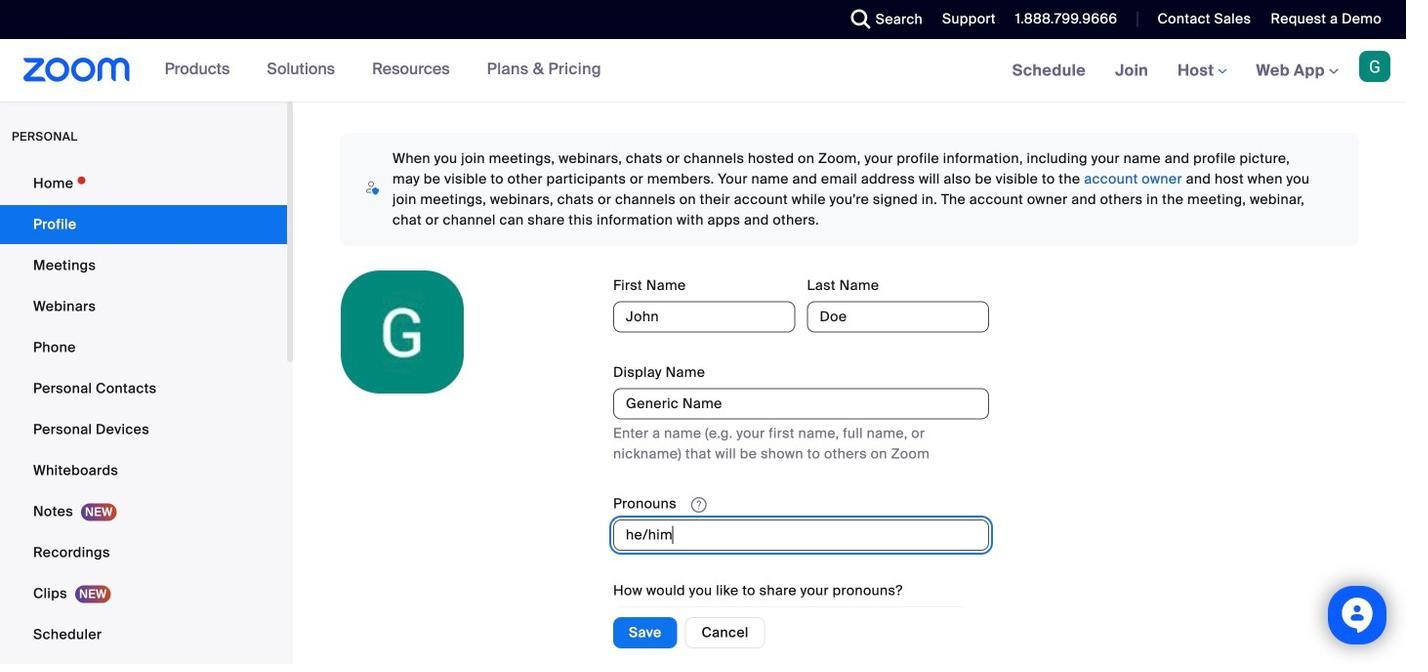 Task type: describe. For each thing, give the bounding box(es) containing it.
First Name text field
[[614, 302, 796, 333]]

product information navigation
[[150, 39, 616, 102]]

meetings navigation
[[998, 39, 1407, 103]]

personal menu menu
[[0, 164, 287, 664]]

profile picture image
[[1360, 51, 1391, 82]]

zoom logo image
[[23, 58, 131, 82]]



Task type: vqa. For each thing, say whether or not it's contained in the screenshot.
Tabs of my account settings page tab list
no



Task type: locate. For each thing, give the bounding box(es) containing it.
learn more about pronouns image
[[686, 496, 713, 514]]

Last Name text field
[[807, 302, 990, 333]]

Pronouns text field
[[614, 520, 990, 551]]

None text field
[[614, 388, 990, 420]]

banner
[[0, 39, 1407, 103]]

user photo image
[[341, 271, 464, 394]]



